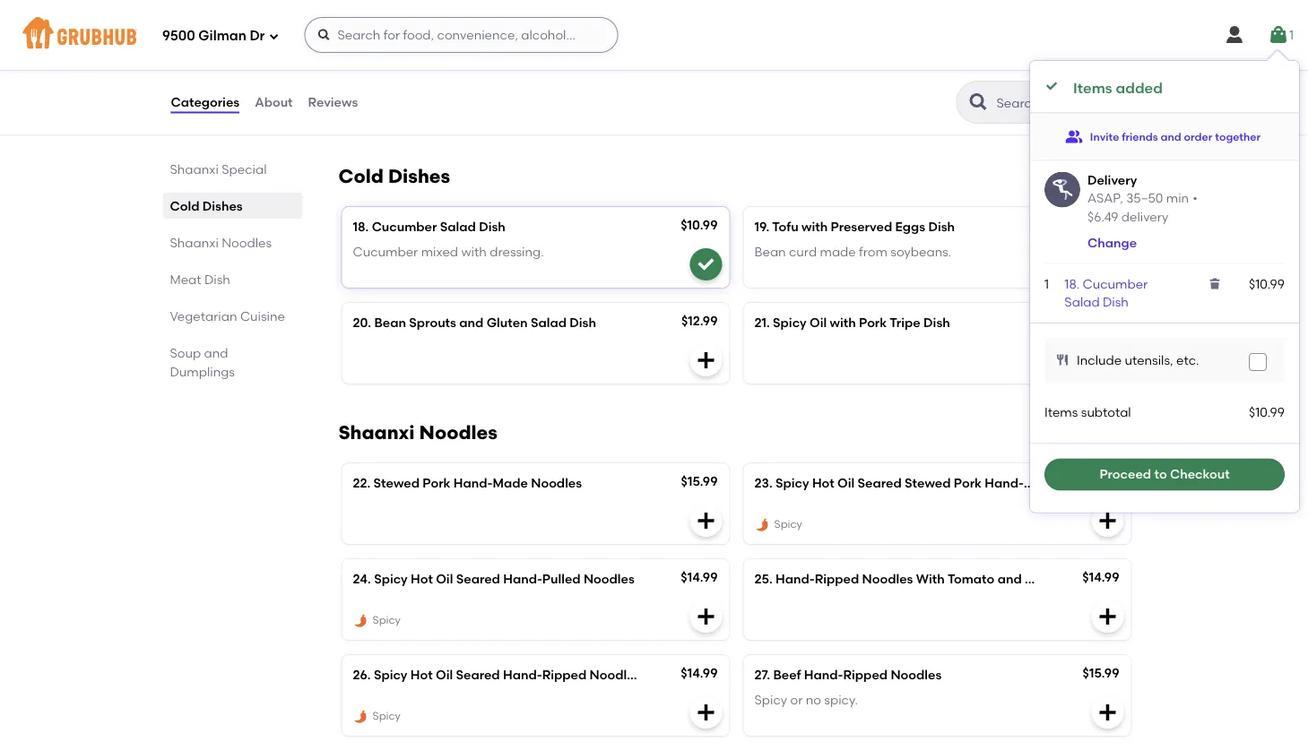 Task type: describe. For each thing, give the bounding box(es) containing it.
vegetarian
[[170, 308, 237, 324]]

19.
[[755, 219, 770, 234]]

spicy or no spicy.
[[755, 693, 858, 708]]

noodles inside button
[[419, 421, 498, 444]]

cuisine
[[240, 308, 285, 324]]

soup and dumplings
[[170, 345, 235, 379]]

25.
[[755, 571, 773, 587]]

dishes inside button
[[388, 165, 450, 188]]

proceed to checkout button
[[1045, 458, 1285, 491]]

shaanxi special
[[170, 161, 267, 177]]

22.
[[353, 475, 371, 491]]

together
[[1215, 130, 1261, 143]]

shaanxi special tab
[[170, 160, 295, 178]]

shaanxi inside button
[[338, 421, 415, 444]]

9500 gilman dr
[[162, 28, 265, 44]]

special
[[222, 161, 267, 177]]

change
[[1088, 235, 1137, 251]]

25. hand-ripped noodles with tomato and egg sauce $14.99
[[755, 570, 1119, 587]]

0 vertical spatial cucumber
[[372, 219, 437, 234]]

oil for 23. spicy hot oil seared stewed pork hand-made noodles
[[838, 475, 855, 491]]

and left 27. on the right of page
[[722, 667, 747, 683]]

18. cucumber salad dish inside the items added tooltip
[[1065, 276, 1148, 310]]

0 horizontal spatial pork
[[423, 475, 451, 491]]

include
[[1077, 352, 1122, 368]]

curd
[[789, 244, 817, 260]]

9500
[[162, 28, 195, 44]]

cold dishes inside cold dishes button
[[338, 165, 450, 188]]

24.
[[353, 571, 371, 587]]

18. cucumber salad dish link
[[1065, 276, 1148, 310]]

min
[[1166, 191, 1189, 206]]

cold inside the cold dishes tab
[[170, 198, 199, 213]]

2 vertical spatial $10.99
[[1249, 405, 1285, 420]]

items subtotal
[[1045, 405, 1131, 420]]

bun
[[516, 59, 539, 75]]

sauce inside the "25. hand-ripped noodles with tomato and egg sauce $14.99"
[[1052, 571, 1091, 587]]

vegetarian cuisine tab
[[170, 307, 295, 325]]

(spicy)
[[412, 59, 454, 75]]

soup and dumplings tab
[[170, 343, 295, 381]]

hot for 26.
[[410, 667, 433, 683]]

steamed
[[457, 59, 513, 75]]

tomato inside the "25. hand-ripped noodles with tomato and egg sauce $14.99"
[[948, 571, 995, 587]]

order
[[1184, 130, 1213, 143]]

bean curd made from soybeans.
[[755, 244, 952, 260]]

22. stewed pork hand-made noodles
[[353, 475, 582, 491]]

27.
[[755, 667, 770, 683]]

0 vertical spatial 18. cucumber salad dish
[[353, 219, 506, 234]]

categories
[[171, 94, 240, 110]]

spicy image for 26. spicy hot oil seared hand-ripped noodles with tomato and egg sauce
[[353, 709, 369, 725]]

hand- inside the "25. hand-ripped noodles with tomato and egg sauce $14.99"
[[776, 571, 815, 587]]

$14.99 inside the "25. hand-ripped noodles with tomato and egg sauce $14.99"
[[1083, 570, 1119, 585]]

proceed
[[1100, 467, 1151, 482]]

•
[[1193, 191, 1198, 206]]

eggs
[[895, 219, 925, 234]]

26. spicy hot oil seared hand-ripped noodles with tomato and egg sauce
[[353, 667, 815, 683]]

checkout
[[1170, 467, 1230, 482]]

dish inside the 18. cucumber salad dish
[[1103, 294, 1129, 310]]

meat dish
[[170, 272, 230, 287]]

1 vertical spatial sauce
[[777, 667, 815, 683]]

eggplant (spicy) steamed bun
[[353, 59, 539, 75]]

shaanxi for the shaanxi noodles tab
[[170, 235, 219, 250]]

$14.99 for 26. spicy hot oil seared hand-ripped noodles with tomato and egg sauce
[[681, 666, 718, 681]]

cucumber mixed with dressing.
[[353, 244, 544, 260]]

main navigation navigation
[[0, 0, 1308, 70]]

eggplant
[[353, 59, 409, 75]]

cucumber inside the 18. cucumber salad dish
[[1083, 276, 1148, 291]]

reviews
[[308, 94, 358, 110]]

sprouts
[[409, 315, 456, 330]]

search icon image
[[968, 91, 989, 113]]

20. bean sprouts and gluten salad dish
[[353, 315, 596, 330]]

delivery asap, 35–50 min • $6.49 delivery
[[1088, 173, 1198, 224]]

2 stewed from the left
[[905, 475, 951, 491]]

noodles inside tab
[[222, 235, 272, 250]]

dish right tripe
[[924, 315, 950, 330]]

asap,
[[1088, 191, 1123, 206]]

0 vertical spatial $10.99
[[681, 217, 718, 232]]

items added
[[1073, 79, 1163, 97]]

tripe
[[890, 315, 921, 330]]

cold dishes button
[[335, 164, 1138, 189]]

tofu
[[772, 219, 799, 234]]

meat
[[170, 272, 201, 287]]

mixed
[[421, 244, 458, 260]]

categories button
[[170, 70, 240, 134]]

1 vertical spatial cucumber
[[353, 244, 418, 260]]

invite friends and order together
[[1090, 130, 1261, 143]]

35–50
[[1126, 191, 1163, 206]]

19. tofu with preserved eggs dish
[[755, 219, 955, 234]]

21.
[[755, 315, 770, 330]]

proceed to checkout
[[1100, 467, 1230, 482]]

0 horizontal spatial egg
[[750, 667, 774, 683]]

seared for ripped
[[456, 667, 500, 683]]

about
[[255, 94, 293, 110]]

noodles inside the "25. hand-ripped noodles with tomato and egg sauce $14.99"
[[862, 571, 913, 587]]

subtotal
[[1081, 405, 1131, 420]]

dish up dressing.
[[479, 219, 506, 234]]

27. beef hand-ripped noodles
[[755, 667, 942, 683]]

gilman
[[198, 28, 246, 44]]

shaanxi noodles inside tab
[[170, 235, 272, 250]]

made
[[820, 244, 856, 260]]

dumplings
[[170, 364, 235, 379]]

change button
[[1088, 234, 1137, 252]]

Search Shan Xi Magic Kitchen search field
[[995, 94, 1132, 111]]

etc.
[[1176, 352, 1199, 368]]

26.
[[353, 667, 371, 683]]

and inside button
[[1161, 130, 1181, 143]]

1 vertical spatial bean
[[374, 315, 406, 330]]

0 vertical spatial bean
[[755, 244, 786, 260]]

2 horizontal spatial pork
[[954, 475, 982, 491]]



Task type: vqa. For each thing, say whether or not it's contained in the screenshot.
STEAMED
yes



Task type: locate. For each thing, give the bounding box(es) containing it.
0 vertical spatial hot
[[812, 475, 835, 491]]

from
[[859, 244, 888, 260]]

spicy image
[[353, 613, 369, 629], [353, 709, 369, 725]]

spicy image down 26.
[[353, 709, 369, 725]]

noodles
[[222, 235, 272, 250], [419, 421, 498, 444], [531, 475, 582, 491], [1062, 475, 1113, 491], [584, 571, 635, 587], [862, 571, 913, 587], [590, 667, 641, 683], [891, 667, 942, 683]]

1 vertical spatial shaanxi noodles
[[338, 421, 498, 444]]

items left subtotal
[[1045, 405, 1078, 420]]

dish right "meat"
[[204, 272, 230, 287]]

2 vertical spatial seared
[[456, 667, 500, 683]]

0 horizontal spatial made
[[493, 475, 528, 491]]

oil right 24.
[[436, 571, 453, 587]]

shaanxi up the 22.
[[338, 421, 415, 444]]

18. cucumber salad dish up $13.99
[[1065, 276, 1148, 310]]

1 horizontal spatial shaanxi noodles
[[338, 421, 498, 444]]

$12.99 up change
[[1083, 217, 1119, 232]]

shaanxi noodles up 22. stewed pork hand-made noodles
[[338, 421, 498, 444]]

svg image
[[1045, 79, 1059, 93], [1097, 254, 1119, 275], [1208, 277, 1222, 291], [695, 350, 717, 371], [695, 510, 717, 532], [695, 702, 717, 723]]

dishes down shaanxi special
[[202, 198, 243, 213]]

0 vertical spatial cold
[[338, 165, 384, 188]]

0 horizontal spatial cold
[[170, 198, 199, 213]]

and inside the "25. hand-ripped noodles with tomato and egg sauce $14.99"
[[998, 571, 1022, 587]]

dishes up mixed
[[388, 165, 450, 188]]

egg
[[1025, 571, 1049, 587], [750, 667, 774, 683]]

1 horizontal spatial pork
[[859, 315, 887, 330]]

items for items added
[[1073, 79, 1112, 97]]

friends
[[1122, 130, 1158, 143]]

tomato left 27. on the right of page
[[672, 667, 719, 683]]

svg image inside 1 button
[[1268, 24, 1289, 46]]

1 vertical spatial tomato
[[672, 667, 719, 683]]

cold inside cold dishes button
[[338, 165, 384, 188]]

seared for pork
[[858, 475, 902, 491]]

items
[[1073, 79, 1112, 97], [1045, 405, 1078, 420]]

salad up cucumber mixed with dressing.
[[440, 219, 476, 234]]

hot for 23.
[[812, 475, 835, 491]]

shaanxi noodles inside button
[[338, 421, 498, 444]]

23.
[[755, 475, 773, 491]]

$2.50
[[685, 58, 718, 73]]

0 vertical spatial tomato
[[948, 571, 995, 587]]

0 horizontal spatial tomato
[[672, 667, 719, 683]]

bean down 19.
[[755, 244, 786, 260]]

cucumber up $13.99
[[1083, 276, 1148, 291]]

0 vertical spatial sauce
[[1052, 571, 1091, 587]]

dish up $13.99
[[1103, 294, 1129, 310]]

hot right 26.
[[410, 667, 433, 683]]

0 horizontal spatial $12.99
[[681, 313, 718, 328]]

spicy image down 24.
[[353, 613, 369, 629]]

cold dishes up mixed
[[338, 165, 450, 188]]

items for items subtotal
[[1045, 405, 1078, 420]]

cold
[[338, 165, 384, 188], [170, 198, 199, 213]]

tomato right with
[[948, 571, 995, 587]]

cold dishes down shaanxi special
[[170, 198, 243, 213]]

seared
[[858, 475, 902, 491], [456, 571, 500, 587], [456, 667, 500, 683]]

$12.99 left 21.
[[681, 313, 718, 328]]

salad up $13.99
[[1065, 294, 1100, 310]]

2 vertical spatial cucumber
[[1083, 276, 1148, 291]]

shaanxi for shaanxi special tab
[[170, 161, 219, 177]]

1 vertical spatial $10.99
[[1249, 276, 1285, 291]]

$13.99
[[1083, 313, 1119, 328]]

seared for pulled
[[456, 571, 500, 587]]

0 horizontal spatial cold dishes
[[170, 198, 243, 213]]

delivery
[[1122, 209, 1169, 224]]

1 horizontal spatial stewed
[[905, 475, 951, 491]]

tomato
[[948, 571, 995, 587], [672, 667, 719, 683]]

dish right gluten on the top left
[[570, 315, 596, 330]]

delivery icon image
[[1045, 172, 1080, 208]]

0 vertical spatial egg
[[1025, 571, 1049, 587]]

$14.99
[[681, 570, 718, 585], [1083, 570, 1119, 585], [681, 666, 718, 681]]

shaanxi noodles tab
[[170, 233, 295, 252]]

delivery
[[1088, 173, 1137, 188]]

oil for 24. spicy hot oil seared hand-pulled noodles
[[436, 571, 453, 587]]

hot for 24.
[[411, 571, 433, 587]]

soup
[[170, 345, 201, 360]]

invite friends and order together button
[[1065, 121, 1261, 153]]

vegetarian cuisine
[[170, 308, 285, 324]]

hot right 23.
[[812, 475, 835, 491]]

oil for 26. spicy hot oil seared hand-ripped noodles with tomato and egg sauce
[[436, 667, 453, 683]]

23. spicy hot oil seared stewed pork hand-made noodles
[[755, 475, 1113, 491]]

1 horizontal spatial cold dishes
[[338, 165, 450, 188]]

beef
[[773, 667, 801, 683]]

1 spicy image from the top
[[353, 613, 369, 629]]

0 vertical spatial items
[[1073, 79, 1112, 97]]

1 vertical spatial dishes
[[202, 198, 243, 213]]

0 horizontal spatial sauce
[[777, 667, 815, 683]]

cold down shaanxi special
[[170, 198, 199, 213]]

to
[[1154, 467, 1167, 482]]

0 horizontal spatial salad
[[440, 219, 476, 234]]

$15.99
[[681, 474, 718, 489], [1083, 474, 1119, 489], [1083, 666, 1119, 681]]

salad inside "link"
[[1065, 294, 1100, 310]]

oil right 21.
[[810, 315, 827, 330]]

1 vertical spatial 18.
[[1065, 276, 1080, 291]]

dish inside meat dish "tab"
[[204, 272, 230, 287]]

0 horizontal spatial 18.
[[353, 219, 369, 234]]

with
[[916, 571, 945, 587]]

dishes
[[388, 165, 450, 188], [202, 198, 243, 213]]

1 vertical spatial seared
[[456, 571, 500, 587]]

$15.99 for $14.99
[[1083, 666, 1119, 681]]

1 vertical spatial salad
[[1065, 294, 1100, 310]]

oil right 26.
[[436, 667, 453, 683]]

Search for food, convenience, alcohol... search field
[[304, 17, 618, 53]]

0 horizontal spatial 18. cucumber salad dish
[[353, 219, 506, 234]]

$6.49
[[1088, 209, 1119, 224]]

dishes inside tab
[[202, 198, 243, 213]]

reviews button
[[307, 70, 359, 134]]

2 vertical spatial shaanxi
[[338, 421, 415, 444]]

pork
[[859, 315, 887, 330], [423, 475, 451, 491], [954, 475, 982, 491]]

or
[[790, 693, 803, 708]]

utensils,
[[1125, 352, 1173, 368]]

people icon image
[[1065, 128, 1083, 146]]

with
[[802, 219, 828, 234], [461, 244, 487, 260], [830, 315, 856, 330], [644, 667, 670, 683]]

0 vertical spatial cold dishes
[[338, 165, 450, 188]]

soybeans.
[[891, 244, 952, 260]]

and
[[1161, 130, 1181, 143], [459, 315, 484, 330], [204, 345, 228, 360], [998, 571, 1022, 587], [722, 667, 747, 683]]

0 vertical spatial shaanxi
[[170, 161, 219, 177]]

18. inside the 18. cucumber salad dish
[[1065, 276, 1080, 291]]

include utensils, etc.
[[1077, 352, 1199, 368]]

1 vertical spatial cold
[[170, 198, 199, 213]]

1 horizontal spatial tomato
[[948, 571, 995, 587]]

1 horizontal spatial bean
[[755, 244, 786, 260]]

dr
[[250, 28, 265, 44]]

1 vertical spatial 18. cucumber salad dish
[[1065, 276, 1148, 310]]

made
[[493, 475, 528, 491], [1024, 475, 1059, 491]]

and right with
[[998, 571, 1022, 587]]

dish right eggs
[[928, 219, 955, 234]]

items added tooltip
[[1030, 50, 1299, 512]]

svg image inside the items added tooltip
[[1055, 353, 1070, 367]]

and left gluten on the top left
[[459, 315, 484, 330]]

cold dishes
[[338, 165, 450, 188], [170, 198, 243, 213]]

1 horizontal spatial cold
[[338, 165, 384, 188]]

1 horizontal spatial egg
[[1025, 571, 1049, 587]]

0 horizontal spatial dishes
[[202, 198, 243, 213]]

bean right 20.
[[374, 315, 406, 330]]

shaanxi noodles up meat dish "tab"
[[170, 235, 272, 250]]

svg image
[[1224, 24, 1245, 46], [1268, 24, 1289, 46], [317, 28, 331, 42], [268, 31, 279, 42], [695, 254, 717, 275], [1097, 350, 1119, 371], [1055, 353, 1070, 367], [1097, 510, 1119, 532], [695, 606, 717, 627], [1097, 606, 1119, 627], [1097, 702, 1119, 723]]

spicy image
[[755, 517, 771, 533]]

1 vertical spatial 1
[[1045, 276, 1049, 291]]

0 horizontal spatial bean
[[374, 315, 406, 330]]

gluten
[[487, 315, 528, 330]]

$14.99 for 24. spicy hot oil seared hand-pulled noodles
[[681, 570, 718, 585]]

1 vertical spatial egg
[[750, 667, 774, 683]]

1 stewed from the left
[[374, 475, 420, 491]]

shaanxi noodles button
[[335, 420, 1138, 445]]

hand-
[[454, 475, 493, 491], [985, 475, 1024, 491], [503, 571, 542, 587], [776, 571, 815, 587], [503, 667, 542, 683], [804, 667, 843, 683]]

added
[[1116, 79, 1163, 97]]

invite
[[1090, 130, 1119, 143]]

pulled
[[542, 571, 581, 587]]

2 horizontal spatial salad
[[1065, 294, 1100, 310]]

0 vertical spatial seared
[[858, 475, 902, 491]]

spicy image for 24. spicy hot oil seared hand-pulled noodles
[[353, 613, 369, 629]]

1 button
[[1268, 19, 1294, 51]]

meat dish tab
[[170, 270, 295, 289]]

ripped
[[815, 571, 859, 587], [542, 667, 587, 683], [843, 667, 888, 683]]

cucumber left mixed
[[353, 244, 418, 260]]

0 vertical spatial dishes
[[388, 165, 450, 188]]

salad right gluten on the top left
[[531, 315, 567, 330]]

2 vertical spatial hot
[[410, 667, 433, 683]]

spicy.
[[824, 693, 858, 708]]

$15.99 for $15.99
[[1083, 474, 1119, 489]]

cold down reviews button
[[338, 165, 384, 188]]

0 vertical spatial spicy image
[[353, 613, 369, 629]]

cold dishes tab
[[170, 196, 295, 215]]

1 vertical spatial hot
[[411, 571, 433, 587]]

ripped inside the "25. hand-ripped noodles with tomato and egg sauce $14.99"
[[815, 571, 859, 587]]

0 horizontal spatial stewed
[[374, 475, 420, 491]]

0 vertical spatial $12.99
[[1083, 217, 1119, 232]]

0 vertical spatial 1
[[1289, 27, 1294, 42]]

egg inside the "25. hand-ripped noodles with tomato and egg sauce $14.99"
[[1025, 571, 1049, 587]]

hot
[[812, 475, 835, 491], [411, 571, 433, 587], [410, 667, 433, 683]]

dressing.
[[490, 244, 544, 260]]

items left added
[[1073, 79, 1112, 97]]

hot right 24.
[[411, 571, 433, 587]]

18. cucumber salad dish up mixed
[[353, 219, 506, 234]]

2 spicy image from the top
[[353, 709, 369, 725]]

and left order
[[1161, 130, 1181, 143]]

cucumber up mixed
[[372, 219, 437, 234]]

shaanxi up meat dish
[[170, 235, 219, 250]]

1 horizontal spatial $12.99
[[1083, 217, 1119, 232]]

18. cucumber salad dish
[[353, 219, 506, 234], [1065, 276, 1148, 310]]

1 inside the items added tooltip
[[1045, 276, 1049, 291]]

shaanxi noodles
[[170, 235, 272, 250], [338, 421, 498, 444]]

1 horizontal spatial 18.
[[1065, 276, 1080, 291]]

cold dishes inside tab
[[170, 198, 243, 213]]

1 made from the left
[[493, 475, 528, 491]]

0 horizontal spatial shaanxi noodles
[[170, 235, 272, 250]]

21. spicy oil with pork tripe dish
[[755, 315, 950, 330]]

preserved
[[831, 219, 892, 234]]

18.
[[353, 219, 369, 234], [1065, 276, 1080, 291]]

24. spicy hot oil seared hand-pulled noodles
[[353, 571, 635, 587]]

2 made from the left
[[1024, 475, 1059, 491]]

1 vertical spatial cold dishes
[[170, 198, 243, 213]]

0 vertical spatial salad
[[440, 219, 476, 234]]

1 horizontal spatial made
[[1024, 475, 1059, 491]]

1 inside button
[[1289, 27, 1294, 42]]

$10.99
[[681, 217, 718, 232], [1249, 276, 1285, 291], [1249, 405, 1285, 420]]

0 vertical spatial 18.
[[353, 219, 369, 234]]

1 horizontal spatial sauce
[[1052, 571, 1091, 587]]

shaanxi left special
[[170, 161, 219, 177]]

1 vertical spatial spicy image
[[353, 709, 369, 725]]

1 horizontal spatial dishes
[[388, 165, 450, 188]]

2 vertical spatial salad
[[531, 315, 567, 330]]

spicy
[[773, 315, 807, 330], [776, 475, 809, 491], [774, 518, 802, 531], [374, 571, 408, 587], [373, 614, 401, 627], [374, 667, 407, 683], [755, 693, 787, 708], [373, 710, 401, 723]]

1 vertical spatial items
[[1045, 405, 1078, 420]]

1 horizontal spatial 1
[[1289, 27, 1294, 42]]

cucumber
[[372, 219, 437, 234], [353, 244, 418, 260], [1083, 276, 1148, 291]]

1 horizontal spatial 18. cucumber salad dish
[[1065, 276, 1148, 310]]

oil right 23.
[[838, 475, 855, 491]]

sauce
[[1052, 571, 1091, 587], [777, 667, 815, 683]]

1 vertical spatial $12.99
[[681, 313, 718, 328]]

1 vertical spatial shaanxi
[[170, 235, 219, 250]]

and up dumplings
[[204, 345, 228, 360]]

20.
[[353, 315, 371, 330]]

0 vertical spatial shaanxi noodles
[[170, 235, 272, 250]]

0 horizontal spatial 1
[[1045, 276, 1049, 291]]

about button
[[254, 70, 294, 134]]

and inside soup and dumplings
[[204, 345, 228, 360]]

no
[[806, 693, 821, 708]]

1 horizontal spatial salad
[[531, 315, 567, 330]]



